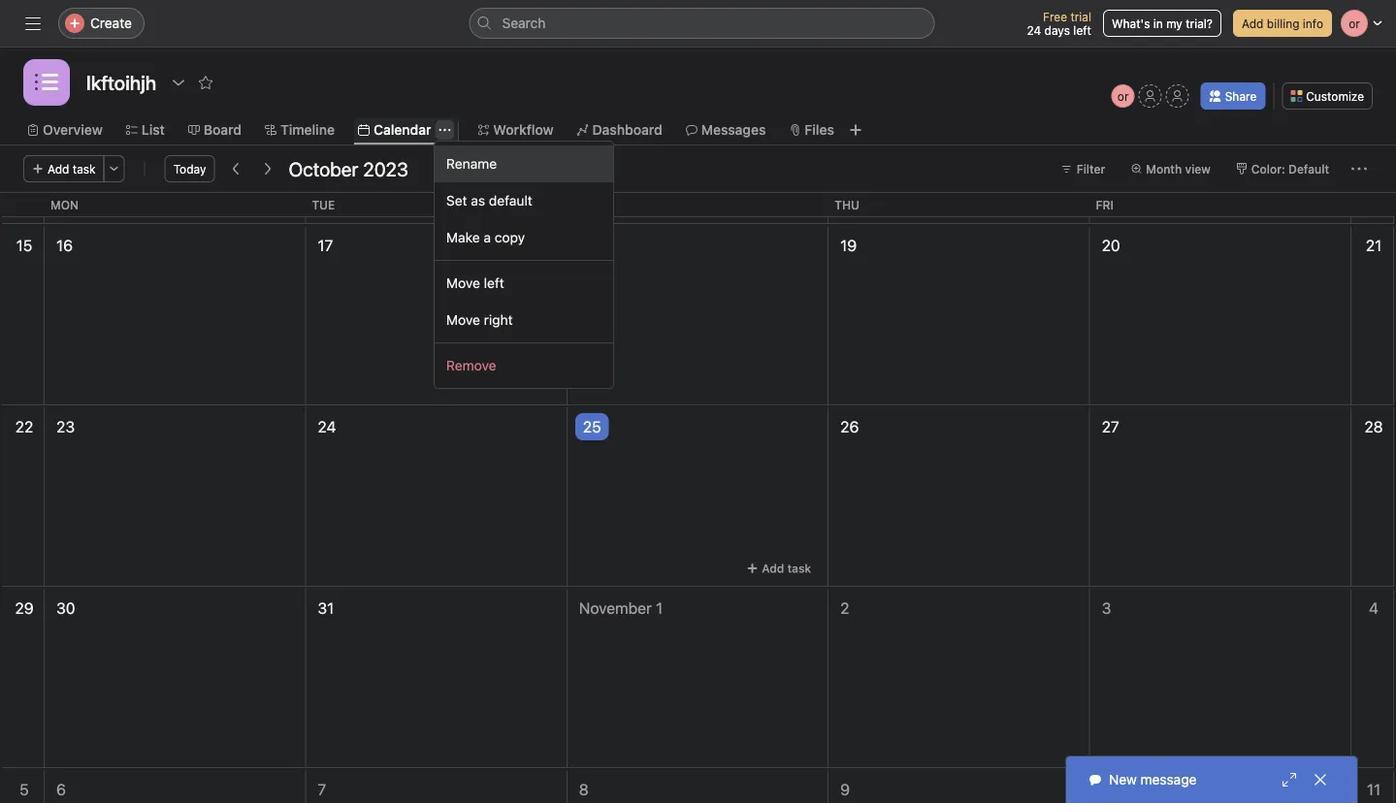 Task type: vqa. For each thing, say whether or not it's contained in the screenshot.
5️⃣ fifth: save time by collaborating in asana cell
no



Task type: describe. For each thing, give the bounding box(es) containing it.
16
[[56, 236, 73, 255]]

messages link
[[686, 119, 766, 141]]

or
[[1118, 89, 1130, 103]]

expand new message image
[[1282, 773, 1298, 788]]

29
[[15, 599, 34, 618]]

color:
[[1252, 162, 1286, 176]]

thu
[[835, 198, 860, 212]]

month view
[[1147, 162, 1211, 176]]

1 horizontal spatial add task
[[762, 562, 812, 576]]

board
[[204, 122, 242, 138]]

list image
[[35, 71, 58, 94]]

timeline link
[[265, 119, 335, 141]]

customize button
[[1283, 83, 1374, 110]]

trial?
[[1187, 17, 1213, 30]]

8
[[579, 781, 589, 799]]

set as default
[[447, 193, 533, 209]]

2023
[[363, 157, 409, 180]]

calendar
[[374, 122, 431, 138]]

customize
[[1307, 89, 1365, 103]]

what's in my trial?
[[1112, 17, 1213, 30]]

default
[[1289, 162, 1330, 176]]

trial
[[1071, 10, 1092, 23]]

search
[[502, 15, 546, 31]]

my
[[1167, 17, 1183, 30]]

default
[[489, 193, 533, 209]]

new message
[[1110, 772, 1197, 788]]

today button
[[165, 155, 215, 183]]

workflow link
[[478, 119, 554, 141]]

set
[[447, 193, 467, 209]]

list link
[[126, 119, 165, 141]]

more actions image
[[1352, 161, 1368, 177]]

right
[[484, 312, 513, 328]]

tab actions image
[[439, 124, 451, 136]]

share button
[[1202, 83, 1266, 110]]

0 horizontal spatial add
[[48, 162, 69, 176]]

1
[[656, 599, 663, 618]]

move right
[[447, 312, 513, 328]]

billing
[[1268, 17, 1300, 30]]

show options image
[[171, 75, 186, 90]]

9
[[841, 781, 850, 799]]

21
[[1367, 236, 1383, 255]]

move for move left
[[447, 275, 480, 291]]

26
[[841, 418, 860, 436]]

5
[[20, 781, 29, 799]]

add inside button
[[1243, 17, 1264, 30]]

remove
[[447, 358, 497, 374]]

tue
[[312, 198, 335, 212]]

in
[[1154, 17, 1164, 30]]

files link
[[790, 119, 835, 141]]

view
[[1186, 162, 1211, 176]]

list
[[142, 122, 165, 138]]

close image
[[1314, 773, 1329, 788]]

overview
[[43, 122, 103, 138]]

overview link
[[27, 119, 103, 141]]

search button
[[469, 8, 935, 39]]

1 vertical spatial 24
[[318, 418, 336, 436]]

or button
[[1112, 84, 1136, 108]]

what's in my trial? button
[[1104, 10, 1222, 37]]

move for move right
[[447, 312, 480, 328]]

days
[[1045, 23, 1071, 37]]

create button
[[58, 8, 145, 39]]

add tab image
[[848, 122, 864, 138]]

task for the left add task 'button'
[[73, 162, 96, 176]]

next month image
[[260, 161, 275, 177]]

filter
[[1077, 162, 1106, 176]]

task for rightmost add task 'button'
[[788, 562, 812, 576]]

free
[[1044, 10, 1068, 23]]

add billing info
[[1243, 17, 1324, 30]]

add to starred image
[[198, 75, 214, 90]]

board link
[[188, 119, 242, 141]]

info
[[1304, 17, 1324, 30]]

fri
[[1097, 198, 1115, 212]]

31
[[318, 599, 334, 618]]



Task type: locate. For each thing, give the bounding box(es) containing it.
15
[[16, 236, 32, 255]]

create
[[90, 15, 132, 31]]

1 move from the top
[[447, 275, 480, 291]]

1 vertical spatial add task button
[[738, 555, 821, 582]]

11
[[1368, 781, 1382, 799]]

0 horizontal spatial 24
[[318, 418, 336, 436]]

workflow
[[494, 122, 554, 138]]

2 vertical spatial add
[[762, 562, 785, 576]]

2
[[841, 599, 850, 618]]

28
[[1365, 418, 1384, 436]]

1 vertical spatial add
[[48, 162, 69, 176]]

0 vertical spatial move
[[447, 275, 480, 291]]

left up 'right'
[[484, 275, 505, 291]]

month view button
[[1123, 155, 1220, 183]]

0 vertical spatial left
[[1074, 23, 1092, 37]]

0 vertical spatial add
[[1243, 17, 1264, 30]]

23
[[56, 418, 75, 436]]

november
[[579, 599, 652, 618]]

what's
[[1112, 17, 1151, 30]]

4
[[1370, 599, 1379, 618]]

left inside free trial 24 days left
[[1074, 23, 1092, 37]]

as
[[471, 193, 485, 209]]

make
[[447, 230, 480, 246]]

expand sidebar image
[[25, 16, 41, 31]]

dashboard
[[593, 122, 663, 138]]

10
[[1102, 781, 1119, 799]]

add task button
[[23, 155, 104, 183], [738, 555, 821, 582]]

october
[[289, 157, 359, 180]]

month
[[1147, 162, 1183, 176]]

filter button
[[1053, 155, 1115, 183]]

17
[[318, 236, 333, 255]]

1 horizontal spatial 24
[[1028, 23, 1042, 37]]

2 horizontal spatial add
[[1243, 17, 1264, 30]]

color: default button
[[1228, 155, 1339, 183]]

1 horizontal spatial task
[[788, 562, 812, 576]]

free trial 24 days left
[[1028, 10, 1092, 37]]

6
[[56, 781, 66, 799]]

more actions image
[[108, 163, 120, 175]]

30
[[56, 599, 75, 618]]

move
[[447, 275, 480, 291], [447, 312, 480, 328]]

calendar link
[[358, 119, 431, 141]]

mon
[[50, 198, 79, 212]]

move up the move right
[[447, 275, 480, 291]]

2 move from the top
[[447, 312, 480, 328]]

move left
[[447, 275, 505, 291]]

24
[[1028, 23, 1042, 37], [318, 418, 336, 436]]

make a copy
[[447, 230, 525, 246]]

1 horizontal spatial add task button
[[738, 555, 821, 582]]

19
[[841, 236, 857, 255]]

0 horizontal spatial task
[[73, 162, 96, 176]]

search list box
[[469, 8, 935, 39]]

7
[[318, 781, 326, 799]]

copy
[[495, 230, 525, 246]]

3
[[1102, 599, 1112, 618]]

0 vertical spatial 24
[[1028, 23, 1042, 37]]

november 1
[[579, 599, 663, 618]]

rename menu item
[[435, 146, 614, 183]]

left
[[1074, 23, 1092, 37], [484, 275, 505, 291]]

0 vertical spatial add task button
[[23, 155, 104, 183]]

1 vertical spatial left
[[484, 275, 505, 291]]

0 horizontal spatial add task button
[[23, 155, 104, 183]]

1 vertical spatial add task
[[762, 562, 812, 576]]

messages
[[702, 122, 766, 138]]

None text field
[[82, 65, 161, 100]]

0 vertical spatial task
[[73, 162, 96, 176]]

rename
[[447, 156, 497, 172]]

0 vertical spatial add task
[[48, 162, 96, 176]]

1 vertical spatial move
[[447, 312, 480, 328]]

share
[[1226, 89, 1257, 103]]

1 vertical spatial task
[[788, 562, 812, 576]]

timeline
[[281, 122, 335, 138]]

1 horizontal spatial add
[[762, 562, 785, 576]]

files
[[805, 122, 835, 138]]

move left 'right'
[[447, 312, 480, 328]]

a
[[484, 230, 491, 246]]

add billing info button
[[1234, 10, 1333, 37]]

22
[[15, 418, 33, 436]]

20
[[1102, 236, 1121, 255]]

color: default
[[1252, 162, 1330, 176]]

1 horizontal spatial left
[[1074, 23, 1092, 37]]

previous month image
[[229, 161, 244, 177]]

october 2023
[[289, 157, 409, 180]]

0 horizontal spatial left
[[484, 275, 505, 291]]

0 horizontal spatial add task
[[48, 162, 96, 176]]

task
[[73, 162, 96, 176], [788, 562, 812, 576]]

add
[[1243, 17, 1264, 30], [48, 162, 69, 176], [762, 562, 785, 576]]

24 inside free trial 24 days left
[[1028, 23, 1042, 37]]

25
[[583, 418, 602, 436]]

today
[[173, 162, 206, 176]]

left right days
[[1074, 23, 1092, 37]]

add task
[[48, 162, 96, 176], [762, 562, 812, 576]]

27
[[1102, 418, 1120, 436]]



